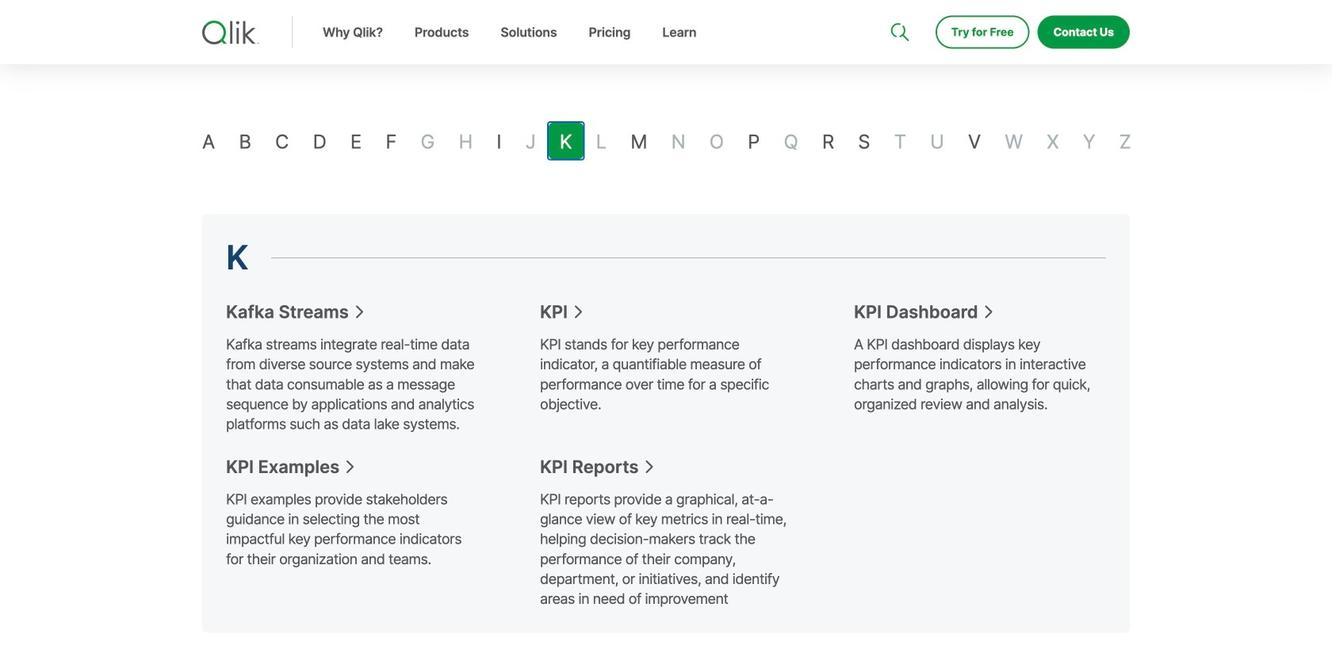 Task type: vqa. For each thing, say whether or not it's contained in the screenshot.
Data Cloud
no



Task type: locate. For each thing, give the bounding box(es) containing it.
support image
[[893, 0, 905, 13]]

login image
[[1080, 0, 1093, 13]]



Task type: describe. For each thing, give the bounding box(es) containing it.
qlik image
[[202, 21, 259, 44]]



